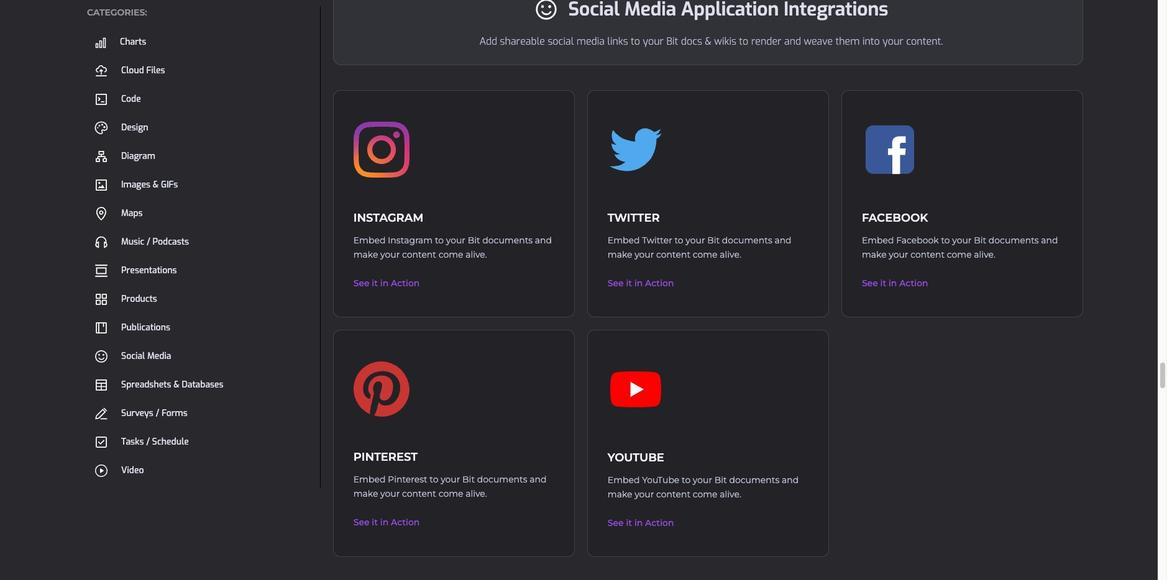 Task type: vqa. For each thing, say whether or not it's contained in the screenshot.
Bit within the Embed Twitter to your Bit documents and make your content come alive.
yes



Task type: locate. For each thing, give the bounding box(es) containing it.
surveys / forms link
[[87, 402, 314, 426]]

action for pinterest
[[391, 517, 420, 529]]

images & gifs link
[[87, 173, 314, 197]]

see for pinterest
[[354, 517, 370, 529]]

embed inside embed twitter to your bit documents and make your content come alive.
[[608, 235, 640, 246]]

documents for instagram
[[483, 235, 533, 246]]

see it in action down twitter
[[608, 278, 674, 289]]

embed inside embed pinterest to your bit documents and make your content come alive.
[[354, 475, 386, 486]]

in
[[380, 278, 389, 289], [635, 278, 643, 289], [889, 278, 897, 289], [380, 517, 389, 529], [635, 518, 643, 529]]

see it in action down youtube
[[608, 518, 674, 529]]

content inside embed pinterest to your bit documents and make your content come alive.
[[402, 489, 436, 500]]

products
[[121, 293, 157, 305]]

make inside the 'embed youtube to your bit documents and make your content come alive.'
[[608, 489, 633, 500]]

and inside embed facebook to your bit documents and make your content come alive.
[[1042, 235, 1059, 246]]

0 vertical spatial &
[[705, 35, 712, 48]]

wikis
[[715, 35, 737, 48]]

content down 'facebook'
[[911, 249, 945, 261]]

in for twitter
[[635, 278, 643, 289]]

cloud files link
[[87, 59, 314, 82]]

content for youtube
[[657, 489, 691, 500]]

and inside embed instagram to your bit documents and make your content come alive.
[[535, 235, 552, 246]]

add shareable social media links to your bit docs & wikis to render and weave them into your content.
[[480, 35, 943, 48]]

documents inside embed twitter to your bit documents and make your content come alive.
[[722, 235, 773, 246]]

your down pinterest
[[381, 489, 400, 500]]

/ right music
[[147, 236, 150, 248]]

action down 'facebook'
[[900, 278, 929, 289]]

social
[[548, 35, 574, 48]]

content.
[[907, 35, 943, 48]]

& inside 'link'
[[174, 379, 180, 391]]

links
[[608, 35, 628, 48]]

in down pinterest
[[380, 517, 389, 529]]

make for facebook
[[862, 249, 887, 261]]

design link
[[87, 116, 314, 140]]

come inside embed pinterest to your bit documents and make your content come alive.
[[439, 489, 463, 500]]

see it in action
[[354, 278, 420, 289], [608, 278, 674, 289], [862, 278, 929, 289], [354, 517, 420, 529], [608, 518, 674, 529]]

alive. inside embed twitter to your bit documents and make your content come alive.
[[720, 249, 742, 261]]

bit
[[667, 35, 679, 48], [468, 235, 480, 246], [708, 235, 720, 246], [974, 235, 987, 246], [463, 475, 475, 486], [715, 475, 727, 486]]

and inside embed twitter to your bit documents and make your content come alive.
[[775, 235, 792, 246]]

/ for surveys
[[156, 408, 159, 419]]

bit for twitter
[[708, 235, 720, 246]]

documents inside embed facebook to your bit documents and make your content come alive.
[[989, 235, 1039, 246]]

tasks / schedule
[[121, 436, 189, 448]]

1 vertical spatial /
[[156, 408, 159, 419]]

& for gifs
[[153, 179, 159, 191]]

twitter
[[608, 211, 660, 225]]

spreadshets & databases
[[121, 379, 224, 391]]

your right into on the right top of the page
[[883, 35, 904, 48]]

action down youtube
[[645, 518, 674, 529]]

action down pinterest
[[391, 517, 420, 529]]

content inside embed instagram to your bit documents and make your content come alive.
[[402, 249, 436, 261]]

/
[[147, 236, 150, 248], [156, 408, 159, 419], [146, 436, 150, 448]]

make inside embed pinterest to your bit documents and make your content come alive.
[[354, 489, 378, 500]]

in for instagram
[[380, 278, 389, 289]]

documents for pinterest
[[477, 475, 528, 486]]

bit inside embed twitter to your bit documents and make your content come alive.
[[708, 235, 720, 246]]

content inside embed twitter to your bit documents and make your content come alive.
[[657, 249, 691, 261]]

it for instagram
[[372, 278, 378, 289]]

embed youtube to your bit documents and make your content come alive.
[[608, 475, 799, 500]]

embed inside the 'embed youtube to your bit documents and make your content come alive.'
[[608, 475, 640, 486]]

content inside embed facebook to your bit documents and make your content come alive.
[[911, 249, 945, 261]]

images
[[121, 179, 150, 191]]

see it in action link
[[347, 275, 561, 292], [602, 275, 815, 292], [856, 275, 1069, 292], [347, 514, 561, 532], [602, 515, 680, 532]]

come for instagram
[[439, 249, 463, 261]]

to
[[631, 35, 640, 48], [739, 35, 749, 48], [435, 235, 444, 246], [675, 235, 684, 246], [942, 235, 950, 246], [430, 475, 439, 486], [682, 475, 691, 486]]

bit inside the 'embed youtube to your bit documents and make your content come alive.'
[[715, 475, 727, 486]]

in down youtube
[[635, 518, 643, 529]]

your right instagram
[[446, 235, 466, 246]]

come inside the 'embed youtube to your bit documents and make your content come alive.'
[[693, 489, 718, 500]]

to inside embed facebook to your bit documents and make your content come alive.
[[942, 235, 950, 246]]

instagram
[[388, 235, 433, 246]]

forms
[[162, 408, 188, 419]]

action
[[391, 278, 420, 289], [645, 278, 674, 289], [900, 278, 929, 289], [391, 517, 420, 529], [645, 518, 674, 529]]

2 horizontal spatial &
[[705, 35, 712, 48]]

see it in action down instagram
[[354, 278, 420, 289]]

bit for pinterest
[[463, 475, 475, 486]]

embed down youtube at the bottom right
[[608, 475, 640, 486]]

make down 'instagram'
[[354, 249, 378, 261]]

see it in action link down embed facebook to your bit documents and make your content come alive.
[[856, 275, 1069, 292]]

to right youtube
[[682, 475, 691, 486]]

alive. inside embed facebook to your bit documents and make your content come alive.
[[974, 249, 996, 261]]

make inside embed instagram to your bit documents and make your content come alive.
[[354, 249, 378, 261]]

see it in action link for pinterest
[[347, 514, 561, 532]]

see for instagram
[[354, 278, 370, 289]]

bit.ai and pinterest integration image
[[354, 362, 416, 417]]

come for pinterest
[[439, 489, 463, 500]]

and inside the 'embed youtube to your bit documents and make your content come alive.'
[[782, 475, 799, 486]]

1 horizontal spatial &
[[174, 379, 180, 391]]

cloud
[[121, 64, 144, 76]]

alive. inside embed instagram to your bit documents and make your content come alive.
[[466, 249, 487, 261]]

and for pinterest
[[530, 475, 547, 486]]

see it in action for youtube
[[608, 518, 674, 529]]

youtube
[[608, 451, 665, 465]]

make inside embed facebook to your bit documents and make your content come alive.
[[862, 249, 887, 261]]

documents for facebook
[[989, 235, 1039, 246]]

schedule
[[152, 436, 189, 448]]

2 vertical spatial &
[[174, 379, 180, 391]]

see it in action link for instagram
[[347, 275, 561, 292]]

documents
[[483, 235, 533, 246], [722, 235, 773, 246], [989, 235, 1039, 246], [477, 475, 528, 486], [730, 475, 780, 486]]

music / podcasts link
[[87, 230, 314, 254]]

content down pinterest
[[402, 489, 436, 500]]

come for youtube
[[693, 489, 718, 500]]

publications
[[121, 322, 170, 334]]

alive. for facebook
[[974, 249, 996, 261]]

documents inside the 'embed youtube to your bit documents and make your content come alive.'
[[730, 475, 780, 486]]

to right twitter
[[675, 235, 684, 246]]

bit inside embed facebook to your bit documents and make your content come alive.
[[974, 235, 987, 246]]

make down facebook on the right of the page
[[862, 249, 887, 261]]

your right 'facebook'
[[953, 235, 972, 246]]

to for youtube
[[682, 475, 691, 486]]

bit.ai and twitter integration image
[[608, 122, 670, 178]]

embed inside embed facebook to your bit documents and make your content come alive.
[[862, 235, 894, 246]]

action for twitter
[[645, 278, 674, 289]]

come
[[439, 249, 463, 261], [693, 249, 718, 261], [947, 249, 972, 261], [439, 489, 463, 500], [693, 489, 718, 500]]

bit inside embed pinterest to your bit documents and make your content come alive.
[[463, 475, 475, 486]]

video link
[[87, 459, 314, 483]]

diagram
[[121, 150, 155, 162]]

embed facebook to your bit documents and make your content come alive.
[[862, 235, 1059, 261]]

bit inside embed instagram to your bit documents and make your content come alive.
[[468, 235, 480, 246]]

see it in action link down embed twitter to your bit documents and make your content come alive.
[[602, 275, 815, 292]]

images & gifs
[[121, 179, 178, 191]]

& right the docs
[[705, 35, 712, 48]]

make for pinterest
[[354, 489, 378, 500]]

alive. inside embed pinterest to your bit documents and make your content come alive.
[[466, 489, 487, 500]]

come inside embed instagram to your bit documents and make your content come alive.
[[439, 249, 463, 261]]

make down pinterest
[[354, 489, 378, 500]]

design
[[121, 122, 148, 133]]

embed down 'instagram'
[[354, 235, 386, 246]]

embed twitter to your bit documents and make your content come alive.
[[608, 235, 792, 261]]

documents for twitter
[[722, 235, 773, 246]]

in down 'facebook'
[[889, 278, 897, 289]]

it
[[372, 278, 378, 289], [626, 278, 632, 289], [881, 278, 887, 289], [372, 517, 378, 529], [626, 518, 632, 529]]

in for facebook
[[889, 278, 897, 289]]

media
[[147, 350, 171, 362]]

embed down facebook on the right of the page
[[862, 235, 894, 246]]

publications link
[[87, 316, 314, 340]]

bit for youtube
[[715, 475, 727, 486]]

0 horizontal spatial &
[[153, 179, 159, 191]]

content inside the 'embed youtube to your bit documents and make your content come alive.'
[[657, 489, 691, 500]]

make inside embed twitter to your bit documents and make your content come alive.
[[608, 249, 633, 261]]

pinterest
[[354, 451, 418, 465]]

bit for facebook
[[974, 235, 987, 246]]

see it in action down 'facebook'
[[862, 278, 929, 289]]

embed pinterest to your bit documents and make your content come alive.
[[354, 475, 547, 500]]

maps link
[[87, 202, 314, 225]]

documents inside embed instagram to your bit documents and make your content come alive.
[[483, 235, 533, 246]]

social media
[[121, 350, 171, 362]]

in down instagram
[[380, 278, 389, 289]]

see for twitter
[[608, 278, 624, 289]]

see it in action link down embed instagram to your bit documents and make your content come alive.
[[347, 275, 561, 292]]

embed for facebook
[[862, 235, 894, 246]]

and for youtube
[[782, 475, 799, 486]]

it for pinterest
[[372, 517, 378, 529]]

see it in action down pinterest
[[354, 517, 420, 529]]

your down 'facebook'
[[889, 249, 909, 261]]

to right instagram
[[435, 235, 444, 246]]

alive. for twitter
[[720, 249, 742, 261]]

in down twitter
[[635, 278, 643, 289]]

embed inside embed instagram to your bit documents and make your content come alive.
[[354, 235, 386, 246]]

to inside embed instagram to your bit documents and make your content come alive.
[[435, 235, 444, 246]]

gifs
[[161, 179, 178, 191]]

& for databases
[[174, 379, 180, 391]]

/ right tasks
[[146, 436, 150, 448]]

to right 'facebook'
[[942, 235, 950, 246]]

make
[[354, 249, 378, 261], [608, 249, 633, 261], [862, 249, 887, 261], [354, 489, 378, 500], [608, 489, 633, 500]]

& left databases
[[174, 379, 180, 391]]

embed down twitter
[[608, 235, 640, 246]]

embed for twitter
[[608, 235, 640, 246]]

and
[[785, 35, 802, 48], [535, 235, 552, 246], [775, 235, 792, 246], [1042, 235, 1059, 246], [530, 475, 547, 486], [782, 475, 799, 486]]

to right pinterest
[[430, 475, 439, 486]]

content
[[402, 249, 436, 261], [657, 249, 691, 261], [911, 249, 945, 261], [402, 489, 436, 500], [657, 489, 691, 500]]

your
[[643, 35, 664, 48], [883, 35, 904, 48], [446, 235, 466, 246], [686, 235, 705, 246], [953, 235, 972, 246], [381, 249, 400, 261], [635, 249, 654, 261], [889, 249, 909, 261], [441, 475, 460, 486], [693, 475, 713, 486], [381, 489, 400, 500], [635, 489, 654, 500]]

content for instagram
[[402, 249, 436, 261]]

documents inside embed pinterest to your bit documents and make your content come alive.
[[477, 475, 528, 486]]

to inside embed pinterest to your bit documents and make your content come alive.
[[430, 475, 439, 486]]

/ for music
[[147, 236, 150, 248]]

facebook
[[897, 235, 939, 246]]

&
[[705, 35, 712, 48], [153, 179, 159, 191], [174, 379, 180, 391]]

/ left forms
[[156, 408, 159, 419]]

presentations link
[[87, 259, 314, 283]]

databases
[[182, 379, 224, 391]]

alive.
[[466, 249, 487, 261], [720, 249, 742, 261], [974, 249, 996, 261], [466, 489, 487, 500], [720, 489, 742, 500]]

action for instagram
[[391, 278, 420, 289]]

embed for instagram
[[354, 235, 386, 246]]

& left gifs
[[153, 179, 159, 191]]

come inside embed facebook to your bit documents and make your content come alive.
[[947, 249, 972, 261]]

to inside the 'embed youtube to your bit documents and make your content come alive.'
[[682, 475, 691, 486]]

0 vertical spatial /
[[147, 236, 150, 248]]

embed
[[354, 235, 386, 246], [608, 235, 640, 246], [862, 235, 894, 246], [354, 475, 386, 486], [608, 475, 640, 486]]

action down twitter
[[645, 278, 674, 289]]

to for pinterest
[[430, 475, 439, 486]]

action down instagram
[[391, 278, 420, 289]]

media
[[577, 35, 605, 48]]

and inside embed pinterest to your bit documents and make your content come alive.
[[530, 475, 547, 486]]

surveys / forms
[[121, 408, 188, 419]]

make down twitter
[[608, 249, 633, 261]]

see it in action link down youtube
[[602, 515, 680, 532]]

alive. inside the 'embed youtube to your bit documents and make your content come alive.'
[[720, 489, 742, 500]]

weave
[[804, 35, 833, 48]]

make down youtube at the bottom right
[[608, 489, 633, 500]]

2 vertical spatial /
[[146, 436, 150, 448]]

to inside embed twitter to your bit documents and make your content come alive.
[[675, 235, 684, 246]]

content down twitter
[[657, 249, 691, 261]]

music / podcasts
[[121, 236, 189, 248]]

files
[[146, 64, 165, 76]]

come inside embed twitter to your bit documents and make your content come alive.
[[693, 249, 718, 261]]

1 vertical spatial &
[[153, 179, 159, 191]]

embed down pinterest
[[354, 475, 386, 486]]

content down youtube
[[657, 489, 691, 500]]

instagram
[[354, 211, 424, 225]]

see it in action link down embed pinterest to your bit documents and make your content come alive.
[[347, 514, 561, 532]]

see
[[354, 278, 370, 289], [608, 278, 624, 289], [862, 278, 878, 289], [354, 517, 370, 529], [608, 518, 624, 529]]

content down instagram
[[402, 249, 436, 261]]



Task type: describe. For each thing, give the bounding box(es) containing it.
to for twitter
[[675, 235, 684, 246]]

social media link
[[87, 345, 314, 368]]

docs
[[681, 35, 703, 48]]

into
[[863, 35, 880, 48]]

your right youtube
[[693, 475, 713, 486]]

your down twitter
[[635, 249, 654, 261]]

embed for pinterest
[[354, 475, 386, 486]]

/ for tasks
[[146, 436, 150, 448]]

youtube
[[642, 475, 680, 486]]

your right links
[[643, 35, 664, 48]]

alive. for pinterest
[[466, 489, 487, 500]]

see it in action for facebook
[[862, 278, 929, 289]]

your right pinterest
[[441, 475, 460, 486]]

to for facebook
[[942, 235, 950, 246]]

render
[[751, 35, 782, 48]]

code
[[121, 93, 141, 105]]

see it in action for pinterest
[[354, 517, 420, 529]]

tasks
[[121, 436, 144, 448]]

facebook
[[862, 211, 928, 225]]

cloud files
[[121, 64, 165, 76]]

content for twitter
[[657, 249, 691, 261]]

bit.ai and youtube integration image
[[608, 356, 670, 436]]

see it in action link for twitter
[[602, 275, 815, 292]]

charts
[[120, 36, 146, 48]]

it for youtube
[[626, 518, 632, 529]]

come for twitter
[[693, 249, 718, 261]]

charts link
[[87, 31, 314, 54]]

your right twitter
[[686, 235, 705, 246]]

code link
[[87, 87, 314, 111]]

alive. for youtube
[[720, 489, 742, 500]]

make for instagram
[[354, 249, 378, 261]]

in for youtube
[[635, 518, 643, 529]]

see it in action for twitter
[[608, 278, 674, 289]]

your down youtube
[[635, 489, 654, 500]]

see for facebook
[[862, 278, 878, 289]]

spreadshets & databases link
[[87, 373, 314, 397]]

it for facebook
[[881, 278, 887, 289]]

maps
[[121, 207, 143, 219]]

and for instagram
[[535, 235, 552, 246]]

make for youtube
[[608, 489, 633, 500]]

social
[[121, 350, 145, 362]]

shareable
[[500, 35, 545, 48]]

bit for instagram
[[468, 235, 480, 246]]

spreadshets
[[121, 379, 171, 391]]

see it in action for instagram
[[354, 278, 420, 289]]

them
[[836, 35, 860, 48]]

alive. for instagram
[[466, 249, 487, 261]]

to for instagram
[[435, 235, 444, 246]]

embed instagram to your bit documents and make your content come alive.
[[354, 235, 552, 261]]

to right links
[[631, 35, 640, 48]]

it for twitter
[[626, 278, 632, 289]]

diagram link
[[87, 145, 314, 168]]

to right the wikis at the top of page
[[739, 35, 749, 48]]

your down instagram
[[381, 249, 400, 261]]

podcasts
[[153, 236, 189, 248]]

documents for youtube
[[730, 475, 780, 486]]

surveys
[[121, 408, 153, 419]]

video
[[121, 465, 144, 477]]

products link
[[87, 288, 314, 311]]

bit.ai and instagram integration image
[[354, 122, 416, 178]]

and for twitter
[[775, 235, 792, 246]]

content for pinterest
[[402, 489, 436, 500]]

and for facebook
[[1042, 235, 1059, 246]]

in for pinterest
[[380, 517, 389, 529]]

make for twitter
[[608, 249, 633, 261]]

see it in action link for facebook
[[856, 275, 1069, 292]]

tasks / schedule link
[[87, 431, 314, 454]]

music
[[121, 236, 144, 248]]

see for youtube
[[608, 518, 624, 529]]

presentations
[[121, 265, 177, 276]]

twitter
[[642, 235, 673, 246]]

pinterest
[[388, 475, 428, 486]]

see it in action link for youtube
[[602, 515, 680, 532]]

come for facebook
[[947, 249, 972, 261]]

action for youtube
[[645, 518, 674, 529]]

bit.ai and facebook integration image
[[862, 122, 924, 178]]

add
[[480, 35, 498, 48]]

action for facebook
[[900, 278, 929, 289]]

content for facebook
[[911, 249, 945, 261]]

categories:
[[87, 7, 147, 18]]

embed for youtube
[[608, 475, 640, 486]]



